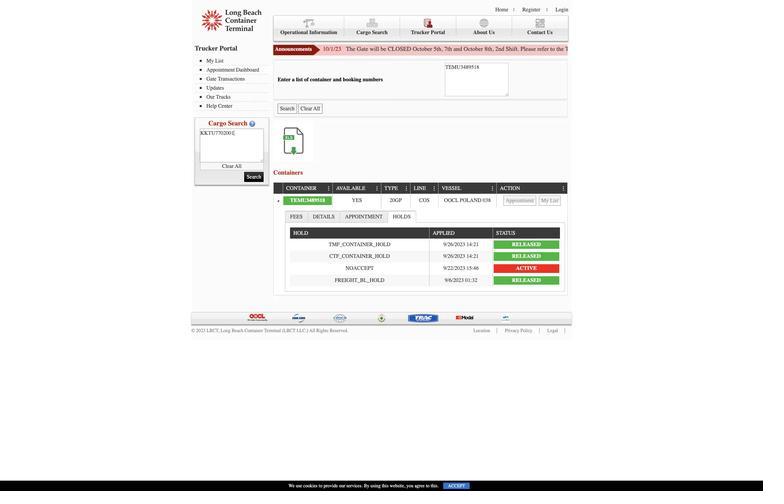 Task type: locate. For each thing, give the bounding box(es) containing it.
row group containing tmf_container_hold
[[290, 239, 560, 287]]

edit column settings image left line
[[404, 186, 410, 191]]

appointment tab
[[340, 211, 388, 222]]

trucker up closed
[[411, 29, 430, 35]]

contact us
[[528, 29, 553, 35]]

list
[[215, 58, 224, 64]]

operational
[[281, 29, 308, 35]]

released cell for tmf_container_hold
[[493, 239, 560, 251]]

long
[[221, 328, 231, 334]]

row containing noaccept
[[290, 263, 560, 275]]

tab list containing fees
[[284, 209, 567, 293]]

2 the from the left
[[699, 45, 706, 53]]

0 vertical spatial 9/26/2023
[[444, 242, 465, 248]]

all
[[235, 163, 242, 169], [310, 328, 315, 334]]

cargo up will
[[357, 29, 371, 35]]

for
[[635, 45, 642, 53], [690, 45, 697, 53]]

1 vertical spatial trucker portal
[[195, 45, 238, 52]]

ctf_container_hold
[[330, 254, 390, 260]]

9/26/2023 for ctf_container_hold
[[444, 254, 465, 260]]

1 horizontal spatial menu bar
[[274, 15, 569, 41]]

9/26/2023 down applied link
[[444, 242, 465, 248]]

0 horizontal spatial cargo search
[[209, 120, 248, 127]]

9/26/2023 14:21 cell up the 9/22/2023 15:46
[[429, 251, 493, 263]]

1 9/26/2023 14:21 from the top
[[444, 242, 479, 248]]

0 vertical spatial 14:21
[[467, 242, 479, 248]]

1 horizontal spatial edit column settings image
[[432, 186, 437, 191]]

tab list inside "row group"
[[284, 209, 567, 293]]

about
[[474, 29, 488, 35]]

gate right truck
[[581, 45, 593, 53]]

row group inside tree grid
[[290, 239, 560, 287]]

1 horizontal spatial trucker
[[411, 29, 430, 35]]

2 for from the left
[[690, 45, 697, 53]]

the
[[557, 45, 564, 53], [699, 45, 706, 53]]

9/26/2023 14:21 cell for tmf_container_hold
[[429, 239, 493, 251]]

0 horizontal spatial gate
[[207, 76, 217, 82]]

edit column settings image right line link
[[432, 186, 437, 191]]

9/22/2023 15:46 cell
[[429, 263, 493, 275]]

cargo search down center
[[209, 120, 248, 127]]

oocl
[[444, 198, 459, 204]]

2 9/26/2023 14:21 from the top
[[444, 254, 479, 260]]

tmf_container_hold
[[329, 242, 391, 248]]

9/26/2023 14:21 cell
[[429, 239, 493, 251], [429, 251, 493, 263]]

details
[[673, 45, 689, 53]]

0 vertical spatial 9/26/2023 14:21
[[444, 242, 479, 248]]

our
[[207, 94, 215, 100]]

grid
[[290, 228, 560, 287]]

poland
[[460, 198, 482, 204]]

0 horizontal spatial all
[[235, 163, 242, 169]]

released cell down active
[[493, 275, 560, 287]]

policy
[[521, 328, 533, 334]]

ctf_container_hold cell
[[290, 251, 429, 263]]

released down status link
[[512, 242, 541, 248]]

we
[[289, 483, 295, 489]]

released up active
[[512, 254, 541, 260]]

1 horizontal spatial portal
[[431, 29, 445, 35]]

1 for from the left
[[635, 45, 642, 53]]

©
[[191, 328, 195, 334]]

appointment
[[207, 67, 235, 73]]

9/26/2023 up 9/22/2023
[[444, 254, 465, 260]]

booking
[[343, 77, 362, 83]]

1 released from the top
[[512, 242, 541, 248]]

portal up the my list 'link'
[[220, 45, 238, 52]]

portal up 5th,
[[431, 29, 445, 35]]

0 vertical spatial search
[[372, 29, 388, 35]]

vessel column header
[[438, 183, 497, 194]]

trucker inside trucker portal 'link'
[[411, 29, 430, 35]]

tree grid containing container
[[274, 183, 568, 295]]

about us link
[[456, 17, 512, 36]]

edit column settings image inside vessel column header
[[490, 186, 496, 191]]

row containing freight_bl_hold
[[290, 275, 560, 287]]

edit column settings image for container
[[326, 186, 332, 191]]

we use cookies to provide our services. by using this website, you agree to this.
[[289, 483, 439, 489]]

edit column settings image up 038 at the right top of page
[[490, 186, 496, 191]]

2 october from the left
[[464, 45, 483, 53]]

and right 7th
[[454, 45, 463, 53]]

2 horizontal spatial edit column settings image
[[561, 186, 567, 191]]

vessel link
[[442, 183, 465, 194]]

cargo search link
[[345, 17, 401, 36]]

tree grid
[[274, 183, 568, 295]]

shift.
[[506, 45, 519, 53]]

0 horizontal spatial and
[[333, 77, 342, 83]]

login
[[556, 7, 569, 13]]

to
[[551, 45, 555, 53], [319, 483, 323, 489], [426, 483, 430, 489]]

edit column settings image inside container column header
[[326, 186, 332, 191]]

edit column settings image inside available column header
[[375, 186, 380, 191]]

1 edit column settings image from the left
[[404, 186, 410, 191]]

available
[[336, 186, 366, 192]]

gate right the
[[357, 45, 368, 53]]

search
[[372, 29, 388, 35], [228, 120, 248, 127]]

1 horizontal spatial gate
[[357, 45, 368, 53]]

beach
[[232, 328, 244, 334]]

cargo search
[[357, 29, 388, 35], [209, 120, 248, 127]]

7th
[[445, 45, 452, 53]]

released cell down status link
[[493, 239, 560, 251]]

tab list
[[284, 209, 567, 293]]

agree
[[415, 483, 425, 489]]

october left 8th,
[[464, 45, 483, 53]]

1 horizontal spatial the
[[699, 45, 706, 53]]

9/26/2023 14:21 up the 9/22/2023 15:46
[[444, 254, 479, 260]]

details tab
[[308, 211, 340, 222]]

the left truck
[[557, 45, 564, 53]]

1 vertical spatial 9/26/2023
[[444, 254, 465, 260]]

0 vertical spatial all
[[235, 163, 242, 169]]

active
[[516, 265, 537, 271]]

3 edit column settings image from the left
[[490, 186, 496, 191]]

week.
[[708, 45, 722, 53]]

0 horizontal spatial trucker
[[195, 45, 218, 52]]

1 horizontal spatial all
[[310, 328, 315, 334]]

help
[[207, 103, 217, 109]]

2 horizontal spatial edit column settings image
[[490, 186, 496, 191]]

row containing tmf_container_hold
[[290, 239, 560, 251]]

0 horizontal spatial for
[[635, 45, 642, 53]]

1 9/26/2023 14:21 cell from the top
[[429, 239, 493, 251]]

this.
[[431, 483, 439, 489]]

edit column settings image
[[404, 186, 410, 191], [432, 186, 437, 191], [490, 186, 496, 191]]

numbers
[[363, 77, 383, 83]]

search down help center link
[[228, 120, 248, 127]]

2 edit column settings image from the left
[[375, 186, 380, 191]]

us right about
[[489, 29, 495, 35]]

1 14:21 from the top
[[467, 242, 479, 248]]

9/22/2023
[[444, 265, 465, 271]]

0 horizontal spatial the
[[557, 45, 564, 53]]

holds tab
[[388, 211, 416, 223]]

2 us from the left
[[547, 29, 553, 35]]

1 horizontal spatial |
[[547, 7, 548, 13]]

us right contact on the top of page
[[547, 29, 553, 35]]

1 vertical spatial cargo search
[[209, 120, 248, 127]]

0 horizontal spatial edit column settings image
[[326, 186, 332, 191]]

1 horizontal spatial october
[[464, 45, 483, 53]]

be
[[381, 45, 387, 53]]

information
[[310, 29, 338, 35]]

0 horizontal spatial menu bar
[[195, 57, 272, 111]]

1 released cell from the top
[[493, 239, 560, 251]]

1 vertical spatial menu bar
[[195, 57, 272, 111]]

edit column settings image inside line 'column header'
[[432, 186, 437, 191]]

clear
[[222, 163, 234, 169]]

0 vertical spatial trucker
[[411, 29, 430, 35]]

2 9/26/2023 from the top
[[444, 254, 465, 260]]

and left booking
[[333, 77, 342, 83]]

1 horizontal spatial and
[[454, 45, 463, 53]]

2 released from the top
[[512, 254, 541, 260]]

1 vertical spatial cargo
[[209, 120, 226, 127]]

0 horizontal spatial to
[[319, 483, 323, 489]]

15:46
[[467, 265, 479, 271]]

search inside menu bar
[[372, 29, 388, 35]]

released cell
[[493, 239, 560, 251], [493, 251, 560, 263], [493, 275, 560, 287]]

1 horizontal spatial cargo search
[[357, 29, 388, 35]]

the left the 'week.'
[[699, 45, 706, 53]]

2 vertical spatial released
[[512, 277, 541, 283]]

row
[[274, 183, 568, 194], [274, 194, 568, 208], [290, 228, 560, 239], [290, 239, 560, 251], [290, 251, 560, 263], [290, 263, 560, 275], [290, 275, 560, 287]]

temu3489518
[[290, 198, 325, 204]]

to left 'this.'
[[426, 483, 430, 489]]

1 vertical spatial all
[[310, 328, 315, 334]]

1 horizontal spatial search
[[372, 29, 388, 35]]

help center link
[[200, 103, 268, 109]]

1 vertical spatial 9/26/2023 14:21
[[444, 254, 479, 260]]

1 horizontal spatial for
[[690, 45, 697, 53]]

for right details
[[690, 45, 697, 53]]

a
[[292, 77, 295, 83]]

released down active cell
[[512, 277, 541, 283]]

2 edit column settings image from the left
[[432, 186, 437, 191]]

trucker up my
[[195, 45, 218, 52]]

gate
[[661, 45, 671, 53]]

0 horizontal spatial cargo
[[209, 120, 226, 127]]

1 9/26/2023 from the top
[[444, 242, 465, 248]]

14:21
[[467, 242, 479, 248], [467, 254, 479, 260]]

noaccept
[[346, 265, 374, 271]]

0 horizontal spatial portal
[[220, 45, 238, 52]]

for right page
[[635, 45, 642, 53]]

fees tab
[[285, 211, 308, 222]]

1 vertical spatial 14:21
[[467, 254, 479, 260]]

1 horizontal spatial cargo
[[357, 29, 371, 35]]

3 released cell from the top
[[493, 275, 560, 287]]

trucker portal up list
[[195, 45, 238, 52]]

3 released from the top
[[512, 277, 541, 283]]

0 horizontal spatial us
[[489, 29, 495, 35]]

9/26/2023 14:21 down applied link
[[444, 242, 479, 248]]

to right refer
[[551, 45, 555, 53]]

2 released cell from the top
[[493, 251, 560, 263]]

grid containing hold
[[290, 228, 560, 287]]

3 edit column settings image from the left
[[561, 186, 567, 191]]

clear all button
[[200, 162, 264, 170]]

cargo down the help
[[209, 120, 226, 127]]

enter a list of container and booking numbers
[[278, 77, 383, 83]]

menu bar
[[274, 15, 569, 41], [195, 57, 272, 111]]

8th,
[[485, 45, 494, 53]]

all right the 'llc.)'
[[310, 328, 315, 334]]

refer
[[538, 45, 549, 53]]

cargo search up will
[[357, 29, 388, 35]]

9/26/2023
[[444, 242, 465, 248], [444, 254, 465, 260]]

search up be
[[372, 29, 388, 35]]

0 vertical spatial menu bar
[[274, 15, 569, 41]]

1 horizontal spatial us
[[547, 29, 553, 35]]

0 vertical spatial trucker portal
[[411, 29, 445, 35]]

0 vertical spatial released
[[512, 242, 541, 248]]

oocl poland 038 cell
[[438, 194, 497, 208]]

| left login
[[547, 7, 548, 13]]

holds
[[393, 214, 411, 220]]

0 vertical spatial cargo search
[[357, 29, 388, 35]]

row containing temu3489518
[[274, 194, 568, 208]]

0 horizontal spatial search
[[228, 120, 248, 127]]

trucker portal up 5th,
[[411, 29, 445, 35]]

2 9/26/2023 14:21 cell from the top
[[429, 251, 493, 263]]

| right home link on the top right of the page
[[514, 7, 515, 13]]

october left 5th,
[[413, 45, 432, 53]]

|
[[514, 7, 515, 13], [547, 7, 548, 13]]

0 horizontal spatial |
[[514, 7, 515, 13]]

center
[[218, 103, 233, 109]]

0 vertical spatial and
[[454, 45, 463, 53]]

0 vertical spatial portal
[[431, 29, 445, 35]]

9/26/2023 14:21 cell down applied link
[[429, 239, 493, 251]]

this
[[382, 483, 389, 489]]

edit column settings image
[[326, 186, 332, 191], [375, 186, 380, 191], [561, 186, 567, 191]]

active cell
[[493, 263, 560, 275]]

legal
[[548, 328, 558, 334]]

0 vertical spatial cargo
[[357, 29, 371, 35]]

1 horizontal spatial trucker portal
[[411, 29, 445, 35]]

5th,
[[434, 45, 443, 53]]

edit column settings image inside type column header
[[404, 186, 410, 191]]

2 14:21 from the top
[[467, 254, 479, 260]]

edit column settings image inside action column header
[[561, 186, 567, 191]]

1 horizontal spatial edit column settings image
[[375, 186, 380, 191]]

released cell up active
[[493, 251, 560, 263]]

row group
[[274, 194, 568, 295], [290, 239, 560, 287]]

0 horizontal spatial edit column settings image
[[404, 186, 410, 191]]

cell
[[497, 194, 568, 208]]

14:21 for ctf_container_hold
[[467, 254, 479, 260]]

9/26/2023 14:21
[[444, 242, 479, 248], [444, 254, 479, 260]]

1 edit column settings image from the left
[[326, 186, 332, 191]]

1 us from the left
[[489, 29, 495, 35]]

gate up updates
[[207, 76, 217, 82]]

1 vertical spatial released
[[512, 254, 541, 260]]

edit column settings image for vessel
[[490, 186, 496, 191]]

hold
[[294, 230, 308, 236]]

to left provide
[[319, 483, 323, 489]]

None submit
[[278, 104, 297, 114], [245, 172, 264, 182], [278, 104, 297, 114], [245, 172, 264, 182]]

all right clear
[[235, 163, 242, 169]]

by
[[364, 483, 370, 489]]

None button
[[298, 104, 323, 114], [504, 196, 537, 206], [539, 196, 561, 206], [298, 104, 323, 114], [504, 196, 537, 206], [539, 196, 561, 206]]

appointment dashboard link
[[200, 67, 268, 73]]

0 horizontal spatial october
[[413, 45, 432, 53]]



Task type: vqa. For each thing, say whether or not it's contained in the screenshot.


Task type: describe. For each thing, give the bounding box(es) containing it.
container column header
[[283, 183, 333, 194]]

us for about us
[[489, 29, 495, 35]]

yes cell
[[333, 194, 381, 208]]

grid inside tab list
[[290, 228, 560, 287]]

using
[[371, 483, 381, 489]]

9/22/2023 15:46
[[444, 265, 479, 271]]

01:32
[[465, 277, 478, 283]]

use
[[296, 483, 302, 489]]

login link
[[556, 7, 569, 13]]

gate transactions link
[[200, 76, 268, 82]]

status link
[[497, 228, 519, 239]]

1 october from the left
[[413, 45, 432, 53]]

containers
[[274, 169, 303, 176]]

0 horizontal spatial trucker portal
[[195, 45, 238, 52]]

1 vertical spatial portal
[[220, 45, 238, 52]]

noaccept cell
[[290, 263, 429, 275]]

trucks
[[216, 94, 231, 100]]

cos cell
[[411, 194, 438, 208]]

released cell for ctf_container_hold
[[493, 251, 560, 263]]

oocl poland 038
[[444, 198, 491, 204]]

web
[[610, 45, 621, 53]]

details
[[313, 214, 335, 220]]

1 | from the left
[[514, 7, 515, 13]]

Enter container numbers and/ or booking numbers.  text field
[[200, 129, 264, 162]]

location
[[474, 328, 490, 334]]

9/26/2023 14:21 for tmf_container_hold
[[444, 242, 479, 248]]

cookies
[[303, 483, 318, 489]]

all inside button
[[235, 163, 242, 169]]

accept button
[[444, 483, 470, 489]]

register
[[523, 7, 541, 13]]

enter
[[278, 77, 291, 83]]

1 the from the left
[[557, 45, 564, 53]]

menu bar containing my list
[[195, 57, 272, 111]]

9/26/2023 14:21 cell for ctf_container_hold
[[429, 251, 493, 263]]

llc.)
[[297, 328, 309, 334]]

action column header
[[497, 183, 568, 194]]

14:21 for tmf_container_hold
[[467, 242, 479, 248]]

contact
[[528, 29, 546, 35]]

container link
[[286, 183, 320, 194]]

row containing ctf_container_hold
[[290, 251, 560, 263]]

1 vertical spatial trucker
[[195, 45, 218, 52]]

operational information
[[281, 29, 338, 35]]

type column header
[[381, 183, 411, 194]]

temu3489518 cell
[[283, 194, 333, 208]]

services.
[[347, 483, 363, 489]]

rights
[[317, 328, 329, 334]]

2 horizontal spatial gate
[[581, 45, 593, 53]]

freight_bl_hold cell
[[290, 275, 429, 287]]

my
[[207, 58, 214, 64]]

10/1/23
[[323, 45, 341, 53]]

10/1/23 the gate will be closed october 5th, 7th and october 8th, 2nd shift. please refer to the truck gate hours web page for further gate details for the week.
[[323, 45, 722, 53]]

released for ctf_container_hold
[[512, 254, 541, 260]]

gate inside my list appointment dashboard gate transactions updates our trucks help center
[[207, 76, 217, 82]]

updates
[[207, 85, 224, 91]]

yes
[[352, 198, 362, 204]]

row containing container
[[274, 183, 568, 194]]

2nd
[[496, 45, 505, 53]]

menu bar containing operational information
[[274, 15, 569, 41]]

line column header
[[411, 183, 438, 194]]

will
[[370, 45, 379, 53]]

applied
[[433, 230, 455, 236]]

1 vertical spatial and
[[333, 77, 342, 83]]

privacy
[[505, 328, 520, 334]]

vessel
[[442, 186, 462, 192]]

released for tmf_container_hold
[[512, 242, 541, 248]]

announcements
[[275, 46, 312, 52]]

edit column settings image for type
[[404, 186, 410, 191]]

container
[[245, 328, 263, 334]]

home link
[[496, 7, 509, 13]]

(lbct
[[282, 328, 296, 334]]

1 horizontal spatial to
[[426, 483, 430, 489]]

fees
[[290, 214, 303, 220]]

portal inside 'link'
[[431, 29, 445, 35]]

privacy policy link
[[505, 328, 533, 334]]

closed
[[388, 45, 411, 53]]

container
[[286, 186, 317, 192]]

1 vertical spatial search
[[228, 120, 248, 127]]

us for contact us
[[547, 29, 553, 35]]

our trucks link
[[200, 94, 268, 100]]

tmf_container_hold cell
[[290, 239, 429, 251]]

edit column settings image for line
[[432, 186, 437, 191]]

our
[[339, 483, 346, 489]]

released cell for freight_bl_hold
[[493, 275, 560, 287]]

type
[[385, 186, 398, 192]]

my list link
[[200, 58, 268, 64]]

038
[[483, 198, 491, 204]]

2 horizontal spatial to
[[551, 45, 555, 53]]

the
[[346, 45, 356, 53]]

lbct,
[[207, 328, 220, 334]]

9/6/2023 01:32 cell
[[429, 275, 493, 287]]

website,
[[390, 483, 406, 489]]

please
[[521, 45, 536, 53]]

hours
[[594, 45, 609, 53]]

updates link
[[200, 85, 268, 91]]

legal link
[[548, 328, 558, 334]]

type link
[[385, 183, 401, 194]]

9/26/2023 for tmf_container_hold
[[444, 242, 465, 248]]

register link
[[523, 7, 541, 13]]

my list appointment dashboard gate transactions updates our trucks help center
[[207, 58, 259, 109]]

20gp cell
[[381, 194, 411, 208]]

9/6/2023
[[445, 277, 464, 283]]

row containing hold
[[290, 228, 560, 239]]

list
[[296, 77, 303, 83]]

edit column settings image for action
[[561, 186, 567, 191]]

home
[[496, 7, 509, 13]]

edit column settings image for available
[[375, 186, 380, 191]]

available column header
[[333, 183, 381, 194]]

truck
[[566, 45, 580, 53]]

Enter container numbers and/ or booking numbers. Press ESC to reset input box text field
[[445, 63, 509, 96]]

cos
[[419, 198, 430, 204]]

contact us link
[[512, 17, 568, 36]]

appointment
[[345, 214, 383, 220]]

line link
[[414, 183, 430, 194]]

action
[[500, 186, 521, 192]]

trucker portal inside trucker portal 'link'
[[411, 29, 445, 35]]

9/26/2023 14:21 for ctf_container_hold
[[444, 254, 479, 260]]

row group containing temu3489518
[[274, 194, 568, 295]]

20gp
[[390, 198, 402, 204]]

© 2023 lbct, long beach container terminal (lbct llc.) all rights reserved.
[[191, 328, 349, 334]]

privacy policy
[[505, 328, 533, 334]]

reserved.
[[330, 328, 349, 334]]

2 | from the left
[[547, 7, 548, 13]]

page
[[622, 45, 633, 53]]

provide
[[324, 483, 338, 489]]

action link
[[500, 183, 524, 194]]

released for freight_bl_hold
[[512, 277, 541, 283]]



